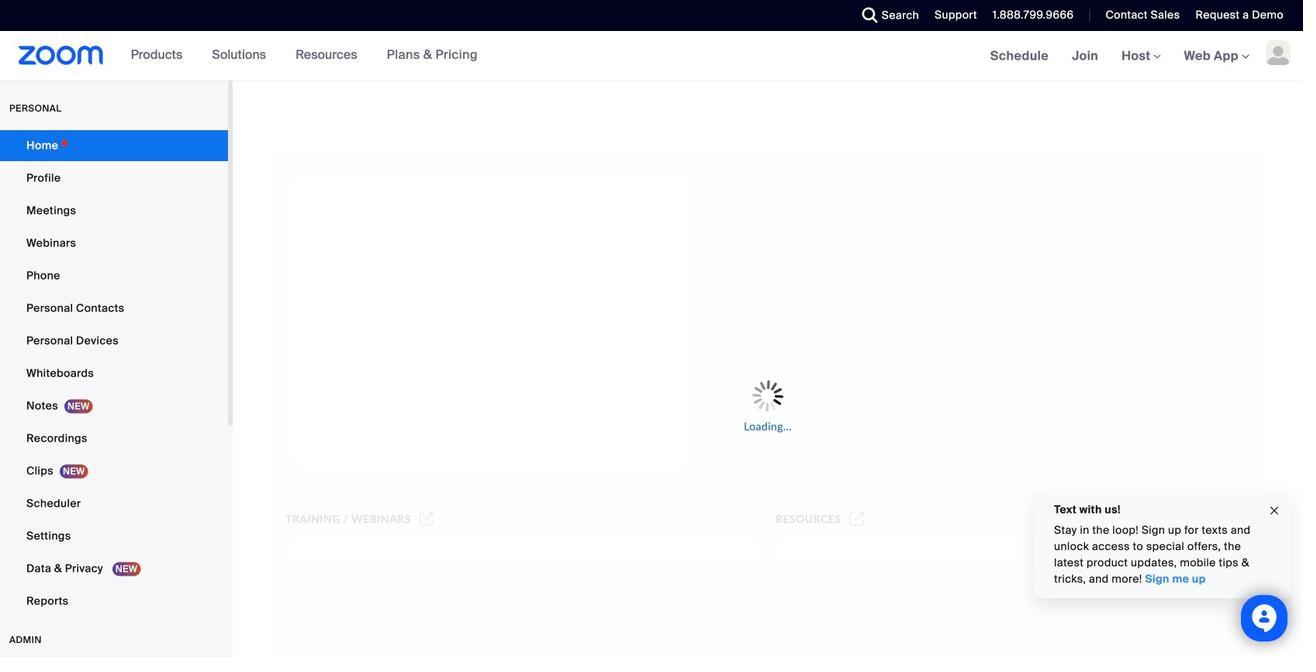 Task type: locate. For each thing, give the bounding box(es) containing it.
personal menu menu
[[0, 130, 228, 619]]

banner
[[0, 31, 1303, 82]]

product information navigation
[[119, 31, 489, 81]]

meetings navigation
[[979, 31, 1303, 82]]



Task type: vqa. For each thing, say whether or not it's contained in the screenshot.
Out- to the left
no



Task type: describe. For each thing, give the bounding box(es) containing it.
window new image
[[417, 513, 436, 526]]

close image
[[1269, 503, 1281, 520]]

zoom logo image
[[19, 46, 104, 65]]

window new image
[[847, 513, 867, 526]]

profile picture image
[[1266, 40, 1291, 65]]



